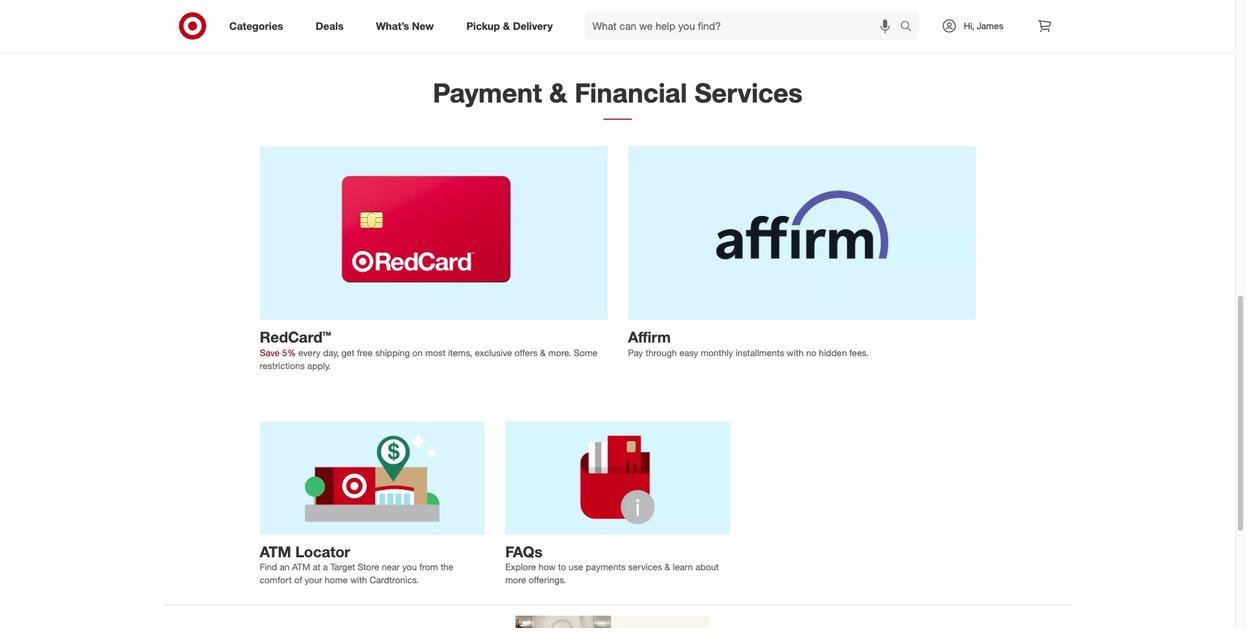 Task type: vqa. For each thing, say whether or not it's contained in the screenshot.
PAYMENTS
yes



Task type: describe. For each thing, give the bounding box(es) containing it.
pickup
[[467, 19, 500, 32]]

an inside atm locator find an atm at a target store near you from the comfort of your home with cardtronics.
[[280, 561, 290, 572]]

tot
[[887, 23, 900, 34]]

at-
[[559, 10, 570, 21]]

services for faqs
[[629, 561, 662, 572]]

an for in-
[[301, 10, 311, 21]]

pay
[[628, 347, 643, 358]]

deals link
[[305, 12, 360, 40]]

about
[[696, 561, 719, 572]]

squad.
[[902, 23, 931, 34]]

save 5%
[[260, 347, 296, 358]]

through inside affirm pay through easy monthly installments with no hidden fees.
[[646, 347, 677, 358]]

powered inside schedule an in-home setup of your tv wall mount or smart home device, powered by hellotech.
[[343, 23, 378, 34]]

to inside choose from a range of online services to guide you through parenthood, powered by tot squad.
[[913, 10, 921, 21]]

schedule for schedule an in-home setup of your tv wall mount or smart home device, powered by hellotech.
[[260, 10, 298, 21]]

hi,
[[964, 20, 975, 31]]

items,
[[448, 347, 473, 358]]

1 horizontal spatial atm
[[292, 561, 310, 572]]

schedule an at-home assembly of your furniture or patio pieces, powered by handy. link
[[495, 0, 741, 43]]

& right pickup
[[503, 19, 510, 32]]

what's new
[[376, 19, 434, 32]]

easy
[[680, 347, 699, 358]]

explore
[[506, 561, 536, 572]]

day,
[[323, 347, 339, 358]]

smart
[[260, 23, 283, 34]]

parenthood,
[[785, 23, 834, 34]]

learn
[[673, 561, 693, 572]]

most
[[425, 347, 446, 358]]

financial
[[575, 77, 688, 109]]

through inside choose from a range of online services to guide you through parenthood, powered by tot squad.
[[751, 23, 783, 34]]

schedule for schedule an at-home assembly of your furniture or patio pieces, powered by handy.
[[506, 10, 544, 21]]

every
[[299, 347, 321, 358]]

more
[[506, 574, 526, 585]]

offerings.
[[529, 574, 566, 585]]

online
[[850, 10, 874, 21]]

5%
[[282, 347, 296, 358]]

of inside schedule an at-home assembly of your furniture or patio pieces, powered by handy.
[[637, 10, 645, 21]]

by inside choose from a range of online services to guide you through parenthood, powered by tot squad.
[[875, 23, 885, 34]]

delivery
[[513, 19, 553, 32]]

every day, get free shipping on most items, exclusive offers & more. some restrictions apply.
[[260, 347, 598, 371]]

offers
[[515, 347, 538, 358]]

device,
[[311, 23, 340, 34]]

the
[[441, 561, 454, 572]]

powered inside choose from a range of online services to guide you through parenthood, powered by tot squad.
[[837, 23, 873, 34]]

no
[[807, 347, 817, 358]]

guide
[[924, 10, 946, 21]]

choose from a range of online services to guide you through parenthood, powered by tot squad.
[[751, 10, 964, 34]]

of inside schedule an in-home setup of your tv wall mount or smart home device, powered by hellotech.
[[375, 10, 383, 21]]

handy.
[[610, 23, 638, 34]]

shipping
[[375, 347, 410, 358]]

your for tv
[[385, 10, 403, 21]]

a inside choose from a range of online services to guide you through parenthood, powered by tot squad.
[[807, 10, 812, 21]]

monthly
[[701, 347, 734, 358]]

an for at-
[[546, 10, 556, 21]]

assembly
[[596, 10, 634, 21]]

payment & financial services
[[433, 77, 803, 109]]

schedule an at-home assembly of your furniture or patio pieces, powered by handy.
[[506, 10, 712, 34]]

choose
[[751, 10, 783, 21]]

tv
[[405, 10, 416, 21]]

how
[[539, 561, 556, 572]]

advertisement region
[[516, 616, 710, 628]]

search button
[[895, 12, 926, 43]]

save
[[260, 347, 280, 358]]

get
[[342, 347, 355, 358]]

from inside atm locator find an atm at a target store near you from the comfort of your home with cardtronics.
[[420, 561, 438, 572]]

hidden
[[819, 347, 847, 358]]

powered inside schedule an at-home assembly of your furniture or patio pieces, powered by handy.
[[560, 23, 596, 34]]

james
[[977, 20, 1004, 31]]

furniture
[[667, 10, 701, 21]]

on
[[413, 347, 423, 358]]

services
[[695, 77, 803, 109]]

your inside atm locator find an atm at a target store near you from the comfort of your home with cardtronics.
[[305, 574, 322, 585]]

use
[[569, 561, 584, 572]]

home inside atm locator find an atm at a target store near you from the comfort of your home with cardtronics.
[[325, 574, 348, 585]]

home right smart
[[286, 23, 309, 34]]

new
[[412, 19, 434, 32]]

comfort
[[260, 574, 292, 585]]

fees.
[[850, 347, 869, 358]]

redcard image
[[260, 146, 608, 320]]

at
[[313, 561, 321, 572]]

& left ___
[[550, 77, 568, 109]]

range
[[814, 10, 837, 21]]

store
[[358, 561, 380, 572]]

affirm
[[628, 328, 671, 346]]

faqs explore how to use payments services & learn about more offerings.
[[506, 542, 719, 585]]

you inside choose from a range of online services to guide you through parenthood, powered by tot squad.
[[949, 10, 964, 21]]

home up device,
[[324, 10, 347, 21]]

faqs
[[506, 542, 543, 560]]

deals
[[316, 19, 344, 32]]



Task type: locate. For each thing, give the bounding box(es) containing it.
payments
[[586, 561, 626, 572]]

services
[[877, 10, 911, 21], [629, 561, 662, 572]]

0 horizontal spatial you
[[402, 561, 417, 572]]

&
[[503, 19, 510, 32], [550, 77, 568, 109], [540, 347, 546, 358], [665, 561, 671, 572]]

your inside schedule an at-home assembly of your furniture or patio pieces, powered by handy.
[[647, 10, 665, 21]]

& inside every day, get free shipping on most items, exclusive offers & more. some restrictions apply.
[[540, 347, 546, 358]]

___
[[604, 99, 632, 122]]

schedule inside schedule an at-home assembly of your furniture or patio pieces, powered by handy.
[[506, 10, 544, 21]]

some
[[574, 347, 598, 358]]

2 horizontal spatial powered
[[837, 23, 873, 34]]

3 powered from the left
[[837, 23, 873, 34]]

cardtronics.
[[370, 574, 419, 585]]

your down at
[[305, 574, 322, 585]]

1 vertical spatial atm
[[292, 561, 310, 572]]

with down store
[[350, 574, 367, 585]]

1 vertical spatial to
[[558, 561, 566, 572]]

0 horizontal spatial schedule
[[260, 10, 298, 21]]

services inside choose from a range of online services to guide you through parenthood, powered by tot squad.
[[877, 10, 911, 21]]

1 horizontal spatial through
[[751, 23, 783, 34]]

2 by from the left
[[598, 23, 608, 34]]

to left use
[[558, 561, 566, 572]]

your inside schedule an in-home setup of your tv wall mount or smart home device, powered by hellotech.
[[385, 10, 403, 21]]

home down target
[[325, 574, 348, 585]]

schedule up patio
[[506, 10, 544, 21]]

a right at
[[323, 561, 328, 572]]

1 horizontal spatial services
[[877, 10, 911, 21]]

1 horizontal spatial powered
[[560, 23, 596, 34]]

0 horizontal spatial powered
[[343, 23, 378, 34]]

1 horizontal spatial a
[[807, 10, 812, 21]]

near
[[382, 561, 400, 572]]

with
[[787, 347, 804, 358], [350, 574, 367, 585]]

with inside atm locator find an atm at a target store near you from the comfort of your home with cardtronics.
[[350, 574, 367, 585]]

find
[[260, 561, 277, 572]]

a
[[807, 10, 812, 21], [323, 561, 328, 572]]

services up tot
[[877, 10, 911, 21]]

2 powered from the left
[[560, 23, 596, 34]]

through down affirm
[[646, 347, 677, 358]]

1 powered from the left
[[343, 23, 378, 34]]

an inside schedule an at-home assembly of your furniture or patio pieces, powered by handy.
[[546, 10, 556, 21]]

mount
[[437, 10, 463, 21]]

patio
[[506, 23, 526, 34]]

you
[[949, 10, 964, 21], [402, 561, 417, 572]]

atm
[[260, 542, 291, 560], [292, 561, 310, 572]]

home inside schedule an at-home assembly of your furniture or patio pieces, powered by handy.
[[570, 10, 593, 21]]

exclusive
[[475, 347, 512, 358]]

payment
[[433, 77, 542, 109]]

you right near
[[402, 561, 417, 572]]

of inside choose from a range of online services to guide you through parenthood, powered by tot squad.
[[840, 10, 847, 21]]

1 horizontal spatial you
[[949, 10, 964, 21]]

an left at-
[[546, 10, 556, 21]]

an left in-
[[301, 10, 311, 21]]

or
[[465, 10, 474, 21], [704, 10, 712, 21]]

2 horizontal spatial by
[[875, 23, 885, 34]]

powered down setup
[[343, 23, 378, 34]]

2 horizontal spatial your
[[647, 10, 665, 21]]

choose from a range of online services to guide you through parenthood, powered by tot squad. link
[[741, 0, 987, 43]]

of right comfort
[[294, 574, 302, 585]]

0 vertical spatial to
[[913, 10, 921, 21]]

1 vertical spatial services
[[629, 561, 662, 572]]

1 horizontal spatial with
[[787, 347, 804, 358]]

to inside faqs explore how to use payments services & learn about more offerings.
[[558, 561, 566, 572]]

or right furniture
[[704, 10, 712, 21]]

in-
[[313, 10, 324, 21]]

an inside schedule an in-home setup of your tv wall mount or smart home device, powered by hellotech.
[[301, 10, 311, 21]]

services for choose
[[877, 10, 911, 21]]

1 by from the left
[[381, 23, 391, 34]]

0 horizontal spatial through
[[646, 347, 677, 358]]

2 schedule from the left
[[506, 10, 544, 21]]

of right setup
[[375, 10, 383, 21]]

1 horizontal spatial from
[[785, 10, 804, 21]]

0 vertical spatial from
[[785, 10, 804, 21]]

1 or from the left
[[465, 10, 474, 21]]

0 horizontal spatial a
[[323, 561, 328, 572]]

restrictions
[[260, 360, 305, 371]]

of right 'range'
[[840, 10, 847, 21]]

by
[[381, 23, 391, 34], [598, 23, 608, 34], [875, 23, 885, 34]]

2 or from the left
[[704, 10, 712, 21]]

by inside schedule an in-home setup of your tv wall mount or smart home device, powered by hellotech.
[[381, 23, 391, 34]]

0 horizontal spatial services
[[629, 561, 662, 572]]

2 horizontal spatial an
[[546, 10, 556, 21]]

& left more.
[[540, 347, 546, 358]]

locator
[[296, 542, 350, 560]]

atm locator image
[[260, 422, 485, 534]]

0 vertical spatial with
[[787, 347, 804, 358]]

with inside affirm pay through easy monthly installments with no hidden fees.
[[787, 347, 804, 358]]

home left assembly
[[570, 10, 593, 21]]

installments
[[736, 347, 785, 358]]

from inside choose from a range of online services to guide you through parenthood, powered by tot squad.
[[785, 10, 804, 21]]

home
[[324, 10, 347, 21], [570, 10, 593, 21], [286, 23, 309, 34], [325, 574, 348, 585]]

0 horizontal spatial with
[[350, 574, 367, 585]]

a up parenthood,
[[807, 10, 812, 21]]

hellotech.
[[393, 23, 434, 34]]

a inside atm locator find an atm at a target store near you from the comfort of your home with cardtronics.
[[323, 561, 328, 572]]

your
[[385, 10, 403, 21], [647, 10, 665, 21], [305, 574, 322, 585]]

1 vertical spatial with
[[350, 574, 367, 585]]

wall
[[419, 10, 434, 21]]

setup
[[349, 10, 372, 21]]

an
[[301, 10, 311, 21], [546, 10, 556, 21], [280, 561, 290, 572]]

redcard™
[[260, 328, 331, 346]]

of
[[375, 10, 383, 21], [637, 10, 645, 21], [840, 10, 847, 21], [294, 574, 302, 585]]

1 horizontal spatial or
[[704, 10, 712, 21]]

or right mount
[[465, 10, 474, 21]]

what's
[[376, 19, 409, 32]]

by inside schedule an at-home assembly of your furniture or patio pieces, powered by handy.
[[598, 23, 608, 34]]

0 horizontal spatial by
[[381, 23, 391, 34]]

more.
[[549, 347, 572, 358]]

you inside atm locator find an atm at a target store near you from the comfort of your home with cardtronics.
[[402, 561, 417, 572]]

0 vertical spatial a
[[807, 10, 812, 21]]

or inside schedule an in-home setup of your tv wall mount or smart home device, powered by hellotech.
[[465, 10, 474, 21]]

atm left at
[[292, 561, 310, 572]]

1 vertical spatial you
[[402, 561, 417, 572]]

to up squad.
[[913, 10, 921, 21]]

& left learn
[[665, 561, 671, 572]]

atm up find
[[260, 542, 291, 560]]

1 horizontal spatial an
[[301, 10, 311, 21]]

schedule an in-home setup of your tv wall mount or smart home device, powered by hellotech.
[[260, 10, 474, 34]]

an up comfort
[[280, 561, 290, 572]]

3 by from the left
[[875, 23, 885, 34]]

schedule inside schedule an in-home setup of your tv wall mount or smart home device, powered by hellotech.
[[260, 10, 298, 21]]

services left learn
[[629, 561, 662, 572]]

your left tv
[[385, 10, 403, 21]]

or inside schedule an at-home assembly of your furniture or patio pieces, powered by handy.
[[704, 10, 712, 21]]

services inside faqs explore how to use payments services & learn about more offerings.
[[629, 561, 662, 572]]

through
[[751, 23, 783, 34], [646, 347, 677, 358]]

1 vertical spatial from
[[420, 561, 438, 572]]

categories link
[[218, 12, 300, 40]]

pickup & delivery link
[[456, 12, 569, 40]]

pickup & delivery
[[467, 19, 553, 32]]

1 schedule from the left
[[260, 10, 298, 21]]

powered down the online
[[837, 23, 873, 34]]

target
[[331, 561, 355, 572]]

1 horizontal spatial your
[[385, 10, 403, 21]]

your for furniture
[[647, 10, 665, 21]]

1 vertical spatial through
[[646, 347, 677, 358]]

1 horizontal spatial to
[[913, 10, 921, 21]]

schedule
[[260, 10, 298, 21], [506, 10, 544, 21]]

1 horizontal spatial schedule
[[506, 10, 544, 21]]

hi, james
[[964, 20, 1004, 31]]

0 vertical spatial services
[[877, 10, 911, 21]]

from up parenthood,
[[785, 10, 804, 21]]

0 horizontal spatial an
[[280, 561, 290, 572]]

you left hi, at right top
[[949, 10, 964, 21]]

0 horizontal spatial or
[[465, 10, 474, 21]]

what's new link
[[365, 12, 450, 40]]

affirm pay through easy monthly installments with no hidden fees.
[[628, 328, 869, 358]]

pieces,
[[528, 23, 557, 34]]

your left furniture
[[647, 10, 665, 21]]

0 horizontal spatial your
[[305, 574, 322, 585]]

0 vertical spatial you
[[949, 10, 964, 21]]

of inside atm locator find an atm at a target store near you from the comfort of your home with cardtronics.
[[294, 574, 302, 585]]

from left the the
[[420, 561, 438, 572]]

categories
[[229, 19, 283, 32]]

0 horizontal spatial to
[[558, 561, 566, 572]]

powered
[[343, 23, 378, 34], [560, 23, 596, 34], [837, 23, 873, 34]]

with left no
[[787, 347, 804, 358]]

What can we help you find? suggestions appear below search field
[[585, 12, 904, 40]]

from
[[785, 10, 804, 21], [420, 561, 438, 572]]

schedule up smart
[[260, 10, 298, 21]]

0 vertical spatial through
[[751, 23, 783, 34]]

free
[[357, 347, 373, 358]]

0 horizontal spatial atm
[[260, 542, 291, 560]]

apply.
[[307, 360, 331, 371]]

1 horizontal spatial by
[[598, 23, 608, 34]]

of up handy.
[[637, 10, 645, 21]]

search
[[895, 20, 926, 33]]

1 vertical spatial a
[[323, 561, 328, 572]]

atm locator find an atm at a target store near you from the comfort of your home with cardtronics.
[[260, 542, 454, 585]]

0 horizontal spatial from
[[420, 561, 438, 572]]

& inside faqs explore how to use payments services & learn about more offerings.
[[665, 561, 671, 572]]

schedule an in-home setup of your tv wall mount or smart home device, powered by hellotech. link
[[249, 0, 495, 43]]

through down choose
[[751, 23, 783, 34]]

0 vertical spatial atm
[[260, 542, 291, 560]]

powered down at-
[[560, 23, 596, 34]]

to
[[913, 10, 921, 21], [558, 561, 566, 572]]



